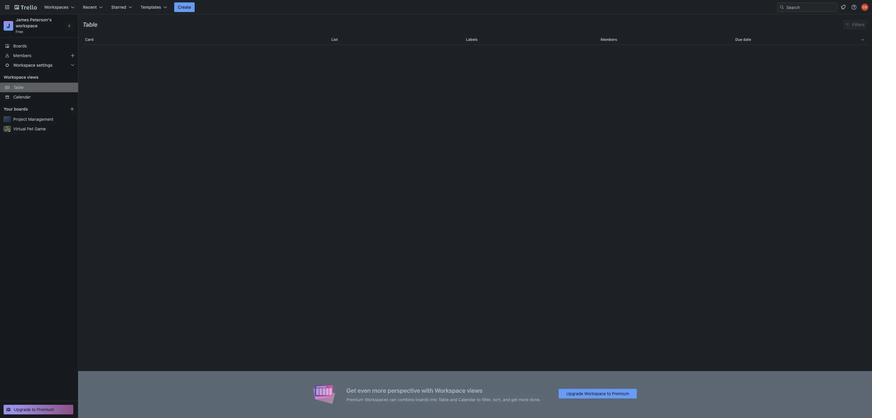 Task type: vqa. For each thing, say whether or not it's contained in the screenshot.
Members link
yes



Task type: locate. For each thing, give the bounding box(es) containing it.
0 vertical spatial members
[[601, 37, 618, 42]]

workspace navigation collapse icon image
[[66, 22, 74, 30]]

into
[[430, 397, 438, 402]]

1 horizontal spatial workspaces
[[365, 397, 389, 402]]

free
[[16, 29, 23, 34]]

calendar
[[13, 94, 31, 100], [459, 397, 476, 402]]

workspaces down even
[[365, 397, 389, 402]]

1 horizontal spatial calendar
[[459, 397, 476, 402]]

1 horizontal spatial views
[[467, 387, 483, 394]]

workspaces button
[[41, 2, 78, 12]]

get
[[347, 387, 356, 394]]

0 horizontal spatial to
[[32, 407, 36, 412]]

0 notifications image
[[840, 4, 847, 11]]

peterson's
[[30, 17, 52, 22]]

card button
[[83, 32, 329, 47]]

and right into
[[450, 397, 458, 402]]

views
[[27, 75, 38, 80], [467, 387, 483, 394]]

back to home image
[[14, 2, 37, 12]]

get even more perspective with workspace views premium workspaces can combine boards into table and calendar to filter, sort, and get more done.
[[347, 387, 541, 402]]

members
[[601, 37, 618, 42], [13, 53, 31, 58]]

1 vertical spatial to
[[477, 397, 481, 402]]

0 vertical spatial table
[[83, 21, 98, 28]]

calendar left filter,
[[459, 397, 476, 402]]

upgrade for upgrade workspace to premium
[[567, 391, 584, 396]]

1 horizontal spatial and
[[503, 397, 510, 402]]

1 horizontal spatial to
[[477, 397, 481, 402]]

j link
[[4, 21, 13, 31]]

and
[[450, 397, 458, 402], [503, 397, 510, 402]]

1 vertical spatial upgrade
[[14, 407, 31, 412]]

workspaces
[[44, 5, 69, 10], [365, 397, 389, 402]]

views up filter,
[[467, 387, 483, 394]]

1 vertical spatial workspaces
[[365, 397, 389, 402]]

card
[[85, 37, 94, 42]]

table down workspace views
[[13, 85, 24, 90]]

boards
[[13, 43, 27, 48]]

filters
[[853, 22, 865, 27]]

to
[[607, 391, 611, 396], [477, 397, 481, 402], [32, 407, 36, 412]]

1 vertical spatial more
[[519, 397, 529, 402]]

0 horizontal spatial and
[[450, 397, 458, 402]]

1 horizontal spatial members
[[601, 37, 618, 42]]

done.
[[530, 397, 541, 402]]

0 horizontal spatial premium
[[37, 407, 54, 412]]

boards inside get even more perspective with workspace views premium workspaces can combine boards into table and calendar to filter, sort, and get more done.
[[416, 397, 429, 402]]

boards up the project
[[14, 106, 28, 112]]

workspace inside "dropdown button"
[[13, 63, 35, 68]]

0 horizontal spatial upgrade
[[14, 407, 31, 412]]

settings
[[36, 63, 53, 68]]

table
[[83, 21, 98, 28], [13, 85, 24, 90], [439, 397, 449, 402]]

1 horizontal spatial premium
[[347, 397, 364, 402]]

boards down with
[[416, 397, 429, 402]]

0 vertical spatial views
[[27, 75, 38, 80]]

due date
[[736, 37, 752, 42]]

row containing card
[[83, 32, 868, 47]]

project
[[13, 117, 27, 122]]

workspace
[[13, 63, 35, 68], [4, 75, 26, 80], [435, 387, 466, 394], [585, 391, 606, 396]]

2 horizontal spatial premium
[[612, 391, 630, 396]]

james
[[16, 17, 29, 22]]

list button
[[329, 32, 464, 47]]

0 horizontal spatial boards
[[14, 106, 28, 112]]

filter,
[[482, 397, 492, 402]]

more right get
[[519, 397, 529, 402]]

more
[[372, 387, 387, 394], [519, 397, 529, 402]]

james peterson's workspace link
[[16, 17, 53, 28]]

with
[[422, 387, 434, 394]]

due date button
[[733, 32, 868, 47]]

add board image
[[70, 107, 75, 112]]

table up "card"
[[83, 21, 98, 28]]

views inside get even more perspective with workspace views premium workspaces can combine boards into table and calendar to filter, sort, and get more done.
[[467, 387, 483, 394]]

0 vertical spatial upgrade
[[567, 391, 584, 396]]

1 horizontal spatial upgrade
[[567, 391, 584, 396]]

upgrade workspace to premium
[[567, 391, 630, 396]]

0 horizontal spatial calendar
[[13, 94, 31, 100]]

0 horizontal spatial members
[[13, 53, 31, 58]]

0 vertical spatial more
[[372, 387, 387, 394]]

even
[[358, 387, 371, 394]]

boards link
[[0, 41, 78, 51]]

upgrade for upgrade to premium
[[14, 407, 31, 412]]

pet
[[27, 126, 33, 131]]

2 vertical spatial premium
[[37, 407, 54, 412]]

1 vertical spatial boards
[[416, 397, 429, 402]]

table link
[[13, 84, 75, 90]]

2 vertical spatial to
[[32, 407, 36, 412]]

1 vertical spatial calendar
[[459, 397, 476, 402]]

0 horizontal spatial views
[[27, 75, 38, 80]]

calendar up your boards
[[13, 94, 31, 100]]

0 horizontal spatial workspaces
[[44, 5, 69, 10]]

1 vertical spatial table
[[13, 85, 24, 90]]

workspaces up peterson's at the top left of page
[[44, 5, 69, 10]]

more right even
[[372, 387, 387, 394]]

1 vertical spatial views
[[467, 387, 483, 394]]

management
[[28, 117, 53, 122]]

2 horizontal spatial table
[[439, 397, 449, 402]]

0 vertical spatial premium
[[612, 391, 630, 396]]

2 horizontal spatial to
[[607, 391, 611, 396]]

calendar inside get even more perspective with workspace views premium workspaces can combine boards into table and calendar to filter, sort, and get more done.
[[459, 397, 476, 402]]

2 vertical spatial table
[[439, 397, 449, 402]]

0 horizontal spatial table
[[13, 85, 24, 90]]

views down workspace settings
[[27, 75, 38, 80]]

starred
[[111, 5, 126, 10]]

table
[[78, 32, 873, 418]]

upgrade
[[567, 391, 584, 396], [14, 407, 31, 412]]

james peterson's workspace free
[[16, 17, 53, 34]]

1 vertical spatial premium
[[347, 397, 364, 402]]

create button
[[174, 2, 195, 12]]

sort,
[[493, 397, 502, 402]]

project management link
[[13, 116, 75, 122]]

workspace inside get even more perspective with workspace views premium workspaces can combine boards into table and calendar to filter, sort, and get more done.
[[435, 387, 466, 394]]

1 horizontal spatial boards
[[416, 397, 429, 402]]

0 vertical spatial workspaces
[[44, 5, 69, 10]]

workspaces inside popup button
[[44, 5, 69, 10]]

boards
[[14, 106, 28, 112], [416, 397, 429, 402]]

virtual
[[13, 126, 26, 131]]

premium
[[612, 391, 630, 396], [347, 397, 364, 402], [37, 407, 54, 412]]

and left get
[[503, 397, 510, 402]]

0 vertical spatial to
[[607, 391, 611, 396]]

1 vertical spatial members
[[13, 53, 31, 58]]

recent button
[[79, 2, 107, 12]]

table right into
[[439, 397, 449, 402]]

Table text field
[[83, 19, 98, 30]]

workspace settings
[[13, 63, 53, 68]]

date
[[744, 37, 752, 42]]

to inside get even more perspective with workspace views premium workspaces can combine boards into table and calendar to filter, sort, and get more done.
[[477, 397, 481, 402]]

row
[[83, 32, 868, 47]]

templates
[[141, 5, 161, 10]]



Task type: describe. For each thing, give the bounding box(es) containing it.
game
[[34, 126, 46, 131]]

j
[[7, 22, 10, 29]]

0 vertical spatial boards
[[14, 106, 28, 112]]

1 horizontal spatial table
[[83, 21, 98, 28]]

members inside button
[[601, 37, 618, 42]]

labels
[[466, 37, 478, 42]]

perspective
[[388, 387, 420, 394]]

labels button
[[464, 32, 599, 47]]

2 and from the left
[[503, 397, 510, 402]]

open information menu image
[[852, 4, 858, 10]]

your
[[4, 106, 13, 112]]

search image
[[780, 5, 785, 10]]

members link
[[0, 51, 78, 60]]

0 horizontal spatial more
[[372, 387, 387, 394]]

workspace
[[16, 23, 38, 28]]

starred button
[[108, 2, 136, 12]]

table inside the table link
[[13, 85, 24, 90]]

due
[[736, 37, 743, 42]]

create
[[178, 5, 191, 10]]

workspace settings button
[[0, 60, 78, 70]]

virtual pet game link
[[13, 126, 75, 132]]

recent
[[83, 5, 97, 10]]

can
[[390, 397, 397, 402]]

virtual pet game
[[13, 126, 46, 131]]

project management
[[13, 117, 53, 122]]

members inside "link"
[[13, 53, 31, 58]]

your boards with 2 items element
[[4, 106, 61, 113]]

your boards
[[4, 106, 28, 112]]

filters button
[[844, 20, 867, 29]]

0 vertical spatial calendar
[[13, 94, 31, 100]]

christina overa (christinaovera) image
[[862, 4, 869, 11]]

table inside get even more perspective with workspace views premium workspaces can combine boards into table and calendar to filter, sort, and get more done.
[[439, 397, 449, 402]]

primary element
[[0, 0, 873, 14]]

premium inside get even more perspective with workspace views premium workspaces can combine boards into table and calendar to filter, sort, and get more done.
[[347, 397, 364, 402]]

members button
[[599, 32, 733, 47]]

1 horizontal spatial more
[[519, 397, 529, 402]]

list
[[332, 37, 338, 42]]

combine
[[398, 397, 415, 402]]

upgrade to premium
[[14, 407, 54, 412]]

get
[[512, 397, 518, 402]]

calendar link
[[13, 94, 75, 100]]

upgrade workspace to premium link
[[559, 389, 637, 398]]

table containing card
[[78, 32, 873, 418]]

Search field
[[785, 3, 838, 12]]

workspace views
[[4, 75, 38, 80]]

upgrade to premium link
[[4, 405, 73, 415]]

workspaces inside get even more perspective with workspace views premium workspaces can combine boards into table and calendar to filter, sort, and get more done.
[[365, 397, 389, 402]]

templates button
[[137, 2, 171, 12]]

1 and from the left
[[450, 397, 458, 402]]



